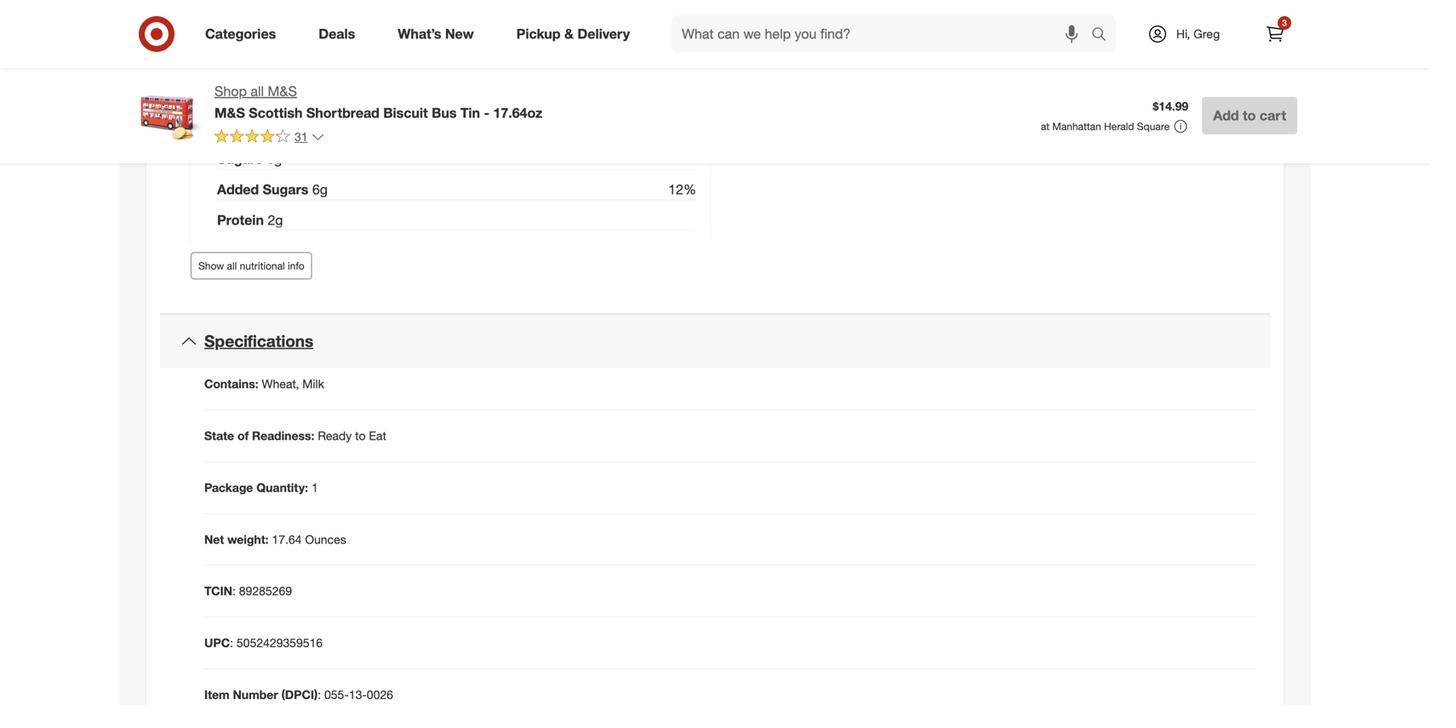 Task type: vqa. For each thing, say whether or not it's contained in the screenshot.
"Total Carbohydrate 22"
yes



Task type: describe. For each thing, give the bounding box(es) containing it.
ready
[[318, 429, 352, 443]]

categories link
[[191, 15, 297, 53]]

state of readiness: ready to eat
[[204, 429, 386, 443]]

1 for quantity:
[[312, 480, 318, 495]]

3 link
[[1257, 15, 1294, 53]]

eat
[[369, 429, 386, 443]]

what's new link
[[383, 15, 495, 53]]

$14.99
[[1153, 99, 1189, 114]]

sodium 150 mg
[[217, 59, 312, 76]]

3
[[1283, 17, 1287, 28]]

ounces
[[305, 532, 346, 547]]

150
[[270, 59, 293, 76]]

greg
[[1194, 26, 1220, 41]]

5052429359516
[[237, 636, 323, 651]]

what's new
[[398, 26, 474, 42]]

shop all m&s m&s scottish shortbread biscuit bus tin - 17.64oz
[[215, 83, 543, 121]]

7%
[[676, 59, 697, 76]]

number
[[233, 688, 278, 703]]

protein 2 g
[[217, 212, 283, 229]]

sugars 6 g
[[217, 151, 282, 167]]

31 link
[[215, 128, 325, 148]]

add to cart button
[[1202, 97, 1298, 135]]

add to cart
[[1214, 107, 1287, 124]]

What can we help you find? suggestions appear below search field
[[672, 15, 1096, 53]]

added sugars 6 g
[[217, 181, 328, 198]]

fiber
[[268, 120, 301, 137]]

2 vertical spatial :
[[318, 688, 321, 703]]

quantity:
[[256, 480, 308, 495]]

tin
[[461, 105, 480, 121]]

dietary
[[217, 120, 264, 137]]

: for upc
[[230, 636, 233, 651]]

to inside button
[[1243, 107, 1256, 124]]

what's
[[398, 26, 441, 42]]

89285269
[[239, 584, 292, 599]]

hi, greg
[[1177, 26, 1220, 41]]

0 horizontal spatial to
[[355, 429, 366, 443]]

upc
[[204, 636, 230, 651]]

package
[[204, 480, 253, 495]]

deals
[[319, 26, 355, 42]]

contains: wheat, milk
[[204, 377, 324, 391]]

net weight: 17.64 ounces
[[204, 532, 346, 547]]

0 vertical spatial 6
[[267, 151, 274, 167]]

package quantity: 1
[[204, 480, 318, 495]]

milk
[[302, 377, 324, 391]]

info
[[288, 260, 305, 272]]

deals link
[[304, 15, 377, 53]]

0026
[[367, 688, 393, 703]]

square
[[1137, 120, 1170, 133]]

2
[[268, 212, 275, 229]]

0 vertical spatial m&s
[[268, 83, 297, 100]]

scottish
[[249, 105, 303, 121]]

bus
[[432, 105, 457, 121]]

1 horizontal spatial 6
[[312, 181, 320, 198]]

22
[[345, 90, 360, 106]]



Task type: locate. For each thing, give the bounding box(es) containing it.
m&s up scottish
[[268, 83, 297, 100]]

herald
[[1104, 120, 1134, 133]]

dietary fiber 1 g
[[217, 120, 320, 137]]

1 for fiber
[[305, 120, 312, 137]]

added
[[217, 181, 259, 198]]

all inside button
[[227, 260, 237, 272]]

m&s down shop
[[215, 105, 245, 121]]

0 vertical spatial all
[[251, 83, 264, 100]]

0 horizontal spatial m&s
[[215, 105, 245, 121]]

0 vertical spatial 1
[[305, 120, 312, 137]]

12% up 7%
[[668, 29, 697, 45]]

0 vertical spatial sugars
[[217, 151, 263, 167]]

show
[[198, 260, 224, 272]]

1 horizontal spatial all
[[251, 83, 264, 100]]

-
[[484, 105, 490, 121]]

0 vertical spatial to
[[1243, 107, 1256, 124]]

image of m&s scottish shortbread biscuit bus tin - 17.64oz image
[[133, 82, 201, 150]]

biscuit
[[383, 105, 428, 121]]

search
[[1084, 27, 1125, 44]]

: for tcin
[[232, 584, 236, 599]]

mg up carbohydrate
[[293, 59, 312, 76]]

1 vertical spatial sugars
[[263, 181, 309, 198]]

all
[[251, 83, 264, 100], [227, 260, 237, 272]]

to
[[1243, 107, 1256, 124], [355, 429, 366, 443]]

13-
[[349, 688, 367, 703]]

12% for 6
[[668, 181, 697, 198]]

1 vertical spatial 1
[[312, 480, 318, 495]]

: left 5052429359516
[[230, 636, 233, 651]]

new
[[445, 26, 474, 42]]

1 vertical spatial to
[[355, 429, 366, 443]]

hi,
[[1177, 26, 1191, 41]]

state
[[204, 429, 234, 443]]

to right add
[[1243, 107, 1256, 124]]

specifications
[[204, 332, 313, 351]]

31
[[295, 129, 308, 144]]

1 vertical spatial all
[[227, 260, 237, 272]]

add
[[1214, 107, 1239, 124]]

1 vertical spatial 12%
[[668, 181, 697, 198]]

0 vertical spatial mg
[[311, 29, 330, 45]]

0 vertical spatial :
[[232, 584, 236, 599]]

0 vertical spatial 12%
[[668, 29, 697, 45]]

item
[[204, 688, 230, 703]]

sugars down dietary
[[217, 151, 263, 167]]

nutritional
[[240, 260, 285, 272]]

mg up sodium 150 mg
[[311, 29, 330, 45]]

cart
[[1260, 107, 1287, 124]]

total
[[217, 90, 248, 106]]

all inside "shop all m&s m&s scottish shortbread biscuit bus tin - 17.64oz"
[[251, 83, 264, 100]]

all for show
[[227, 260, 237, 272]]

specifications button
[[160, 315, 1270, 369]]

1 horizontal spatial to
[[1243, 107, 1256, 124]]

0 horizontal spatial 6
[[267, 151, 274, 167]]

g
[[312, 120, 320, 137], [274, 151, 282, 167], [320, 181, 328, 198], [275, 212, 283, 229]]

of
[[238, 429, 249, 443]]

6
[[267, 151, 274, 167], [312, 181, 320, 198]]

net
[[204, 532, 224, 547]]

12% up 0%
[[668, 181, 697, 198]]

all right the show
[[227, 260, 237, 272]]

tcin : 89285269
[[204, 584, 292, 599]]

mg
[[311, 29, 330, 45], [293, 59, 312, 76]]

show all nutritional info button
[[191, 252, 312, 280]]

protein
[[217, 212, 264, 229]]

contains:
[[204, 377, 259, 391]]

2 12% from the top
[[668, 181, 697, 198]]

weight:
[[227, 532, 269, 547]]

show all nutritional info
[[198, 260, 305, 272]]

m&s
[[268, 83, 297, 100], [215, 105, 245, 121]]

12%
[[668, 29, 697, 45], [668, 181, 697, 198]]

:
[[232, 584, 236, 599], [230, 636, 233, 651], [318, 688, 321, 703]]

wheat,
[[262, 377, 299, 391]]

upc : 5052429359516
[[204, 636, 323, 651]]

12% for mg
[[668, 29, 697, 45]]

: left 89285269
[[232, 584, 236, 599]]

1
[[305, 120, 312, 137], [312, 480, 318, 495]]

0%
[[676, 242, 697, 259]]

search button
[[1084, 15, 1125, 56]]

categories
[[205, 26, 276, 42]]

delivery
[[578, 26, 630, 42]]

1 vertical spatial mg
[[293, 59, 312, 76]]

1 vertical spatial 6
[[312, 181, 320, 198]]

at manhattan herald square
[[1041, 120, 1170, 133]]

1 right quantity:
[[312, 480, 318, 495]]

shop
[[215, 83, 247, 100]]

sugars
[[217, 151, 263, 167], [263, 181, 309, 198]]

shortbread
[[306, 105, 380, 121]]

17.64oz
[[493, 105, 543, 121]]

at
[[1041, 120, 1050, 133]]

&
[[565, 26, 574, 42]]

carbohydrate
[[252, 90, 341, 106]]

1 right the fiber
[[305, 120, 312, 137]]

17.64
[[272, 532, 302, 547]]

: left 055-
[[318, 688, 321, 703]]

readiness:
[[252, 429, 315, 443]]

1 horizontal spatial m&s
[[268, 83, 297, 100]]

manhattan
[[1053, 120, 1102, 133]]

(dpci)
[[282, 688, 318, 703]]

pickup & delivery link
[[502, 15, 651, 53]]

item number (dpci) : 055-13-0026
[[204, 688, 393, 703]]

all down sodium 150 mg
[[251, 83, 264, 100]]

1 vertical spatial m&s
[[215, 105, 245, 121]]

to left eat
[[355, 429, 366, 443]]

all for shop
[[251, 83, 264, 100]]

1 12% from the top
[[668, 29, 697, 45]]

cholesterol
[[217, 29, 292, 45]]

055-
[[324, 688, 349, 703]]

sodium
[[217, 59, 266, 76]]

tcin
[[204, 584, 232, 599]]

total carbohydrate 22
[[217, 90, 360, 106]]

pickup
[[517, 26, 561, 42]]

0 horizontal spatial all
[[227, 260, 237, 272]]

1 vertical spatial :
[[230, 636, 233, 651]]

pickup & delivery
[[517, 26, 630, 42]]

sugars up 2
[[263, 181, 309, 198]]



